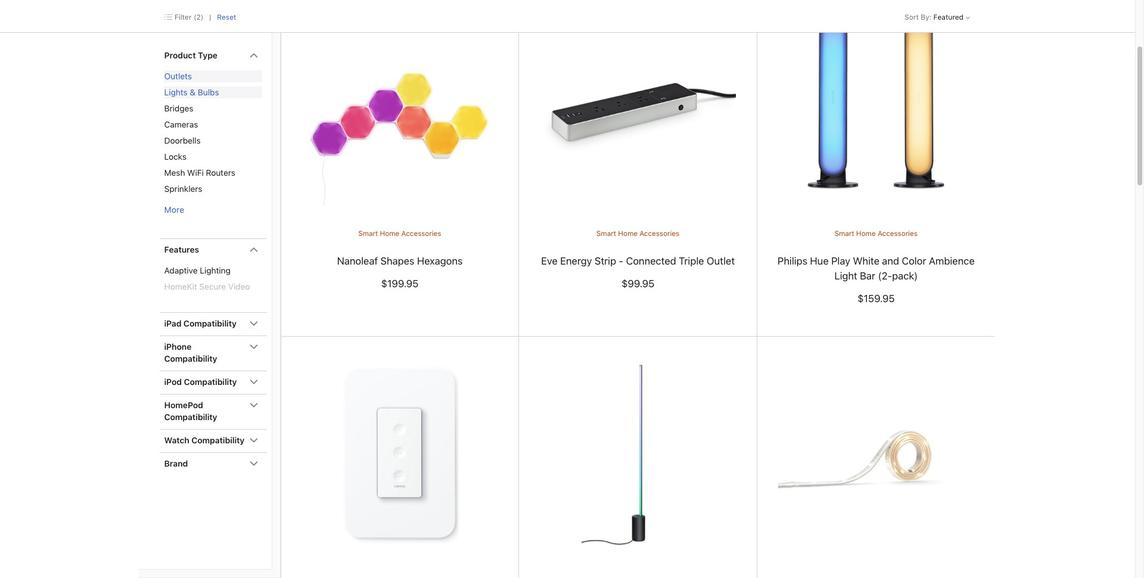 Task type: describe. For each thing, give the bounding box(es) containing it.
product
[[164, 51, 196, 60]]

lights & bulbs
[[164, 88, 219, 97]]

accessories for strip
[[640, 229, 680, 238]]

pack)
[[892, 270, 918, 282]]

eve
[[541, 255, 558, 267]]

doorbells
[[164, 136, 201, 145]]

iphone compatibility
[[164, 342, 217, 364]]

reset
[[217, 13, 236, 21]]

white
[[853, 255, 880, 267]]

ipad compatibility button
[[159, 313, 267, 336]]

home for hexagons
[[380, 229, 400, 238]]

chevrondown image for iphone compatibility
[[250, 343, 258, 351]]

compatibility for ipad
[[183, 319, 237, 328]]

color
[[902, 255, 926, 267]]

more button
[[159, 199, 189, 221]]

ipad compatibility
[[164, 319, 237, 328]]

product type button
[[159, 45, 267, 67]]

ambience
[[929, 255, 975, 267]]

&
[[190, 88, 196, 97]]

bridges
[[164, 104, 193, 113]]

philips hue play white and color ambience light bar (2-pack)
[[778, 255, 975, 282]]

chevrondown image for watch compatibility
[[250, 436, 258, 445]]

features button
[[159, 239, 267, 262]]

homepod compatibility button
[[159, 395, 267, 429]]

watch
[[164, 436, 189, 445]]

list item containing eve energy strip - connected triple outlet
[[519, 0, 1144, 337]]

accessories for hexagons
[[401, 229, 441, 238]]

eve energy strip - connected triple outlet
[[541, 255, 735, 267]]

product type
[[164, 51, 217, 60]]

(2-
[[878, 270, 892, 282]]

hue
[[810, 255, 829, 267]]

list item containing features
[[159, 238, 267, 312]]

(2)
[[194, 13, 203, 21]]

play
[[831, 255, 850, 267]]

-
[[619, 255, 623, 267]]

$159.95
[[858, 293, 895, 305]]

nanoleaf shapes hexagons
[[337, 255, 463, 267]]

home for strip
[[618, 229, 638, 238]]

$199.95
[[381, 278, 418, 290]]

compatibility for ipod
[[184, 377, 237, 387]]

sort by: featured
[[905, 13, 964, 21]]

accessories for play
[[878, 229, 918, 238]]

mesh
[[164, 168, 185, 178]]

list item containing product type
[[159, 45, 267, 238]]

smart for shapes
[[358, 229, 378, 238]]

chevrondown image for ipod compatibility
[[250, 378, 258, 386]]

iphone compatibility button
[[159, 336, 267, 371]]

ipod compatibility
[[164, 377, 237, 387]]

after image
[[964, 13, 971, 21]]

brand button
[[159, 453, 267, 476]]

adaptive lighting
[[164, 266, 231, 275]]

compatibility for homepod
[[164, 412, 217, 422]]

outlets
[[164, 72, 192, 81]]

bulbs
[[198, 88, 219, 97]]

mesh wifi routers
[[164, 168, 235, 178]]

sprinklers
[[164, 184, 202, 194]]

lights
[[164, 88, 188, 97]]

triple
[[679, 255, 704, 267]]

smart home accessories for play
[[835, 229, 918, 238]]

list containing product type
[[159, 45, 267, 476]]



Task type: vqa. For each thing, say whether or not it's contained in the screenshot.
the in in THE IN A GUIDED, ONE-WAY VIDEO SESSION.
no



Task type: locate. For each thing, give the bounding box(es) containing it.
2 horizontal spatial smart home accessories
[[835, 229, 918, 238]]

0 horizontal spatial smart home accessories
[[358, 229, 441, 238]]

compatibility down iphone compatibility dropdown button
[[184, 377, 237, 387]]

chevrondown image
[[250, 51, 258, 60]]

and
[[882, 255, 899, 267]]

chevrondown image
[[250, 246, 258, 254], [250, 319, 258, 328], [250, 343, 258, 351], [250, 378, 258, 386], [250, 401, 258, 409], [250, 436, 258, 445], [250, 460, 258, 468]]

compatibility
[[183, 319, 237, 328], [164, 354, 217, 364], [184, 377, 237, 387], [164, 412, 217, 422], [191, 436, 244, 445]]

brand
[[164, 459, 188, 468]]

routers
[[206, 168, 235, 178]]

5 chevrondown image from the top
[[250, 401, 258, 409]]

2 horizontal spatial smart
[[835, 229, 854, 238]]

$99.95
[[622, 278, 654, 290]]

more
[[164, 205, 184, 215]]

strip
[[595, 255, 616, 267]]

smart home accessories up 'white' at top
[[835, 229, 918, 238]]

homepod
[[164, 401, 203, 410]]

philips
[[778, 255, 808, 267]]

list item containing philips hue play white and color ambience light bar (2-pack)
[[757, 0, 1144, 337]]

compatibility inside dropdown button
[[164, 354, 217, 364]]

home
[[380, 229, 400, 238], [618, 229, 638, 238], [856, 229, 876, 238]]

ipad
[[164, 319, 181, 328]]

locks
[[164, 152, 186, 162]]

|
[[209, 13, 211, 21]]

list
[[159, 45, 267, 476]]

smart up play
[[835, 229, 854, 238]]

3 accessories from the left
[[878, 229, 918, 238]]

accessories
[[401, 229, 441, 238], [640, 229, 680, 238], [878, 229, 918, 238]]

home up '-'
[[618, 229, 638, 238]]

outlet
[[707, 255, 735, 267]]

chevrondown image inside watch compatibility dropdown button
[[250, 436, 258, 445]]

chevrondown image for ipad compatibility
[[250, 319, 258, 328]]

smart
[[358, 229, 378, 238], [596, 229, 616, 238], [835, 229, 854, 238]]

1 horizontal spatial home
[[618, 229, 638, 238]]

philips hue play white and color ambience light bar (2-pack) link
[[778, 255, 975, 282]]

smart for hue
[[835, 229, 854, 238]]

0 horizontal spatial home
[[380, 229, 400, 238]]

nanoleaf shapes hexagons link
[[337, 255, 463, 267]]

lighting
[[200, 266, 231, 275]]

adaptive
[[164, 266, 198, 275]]

shapes
[[380, 255, 414, 267]]

ipod
[[164, 377, 182, 387]]

home up 'white' at top
[[856, 229, 876, 238]]

1 chevrondown image from the top
[[250, 246, 258, 254]]

homepod compatibility
[[164, 401, 217, 422]]

chevrondown image inside brand "dropdown button"
[[250, 460, 258, 468]]

2 smart from the left
[[596, 229, 616, 238]]

smart up strip
[[596, 229, 616, 238]]

4 chevrondown image from the top
[[250, 378, 258, 386]]

sort
[[905, 13, 919, 21]]

1 smart from the left
[[358, 229, 378, 238]]

smart home accessories up 'eve energy strip - connected triple outlet'
[[596, 229, 680, 238]]

1 home from the left
[[380, 229, 400, 238]]

home up shapes
[[380, 229, 400, 238]]

chevrondown image inside iphone compatibility dropdown button
[[250, 343, 258, 351]]

6 chevrondown image from the top
[[250, 436, 258, 445]]

cameras
[[164, 120, 198, 129]]

compatibility for watch
[[191, 436, 244, 445]]

eve energy strip - connected triple outlet link
[[541, 255, 735, 267]]

0 horizontal spatial smart
[[358, 229, 378, 238]]

chevrondown image for brand
[[250, 460, 258, 468]]

ipod compatibility button
[[159, 371, 267, 394]]

chevrondown image inside ipod compatibility dropdown button
[[250, 378, 258, 386]]

wifi
[[187, 168, 204, 178]]

3 smart from the left
[[835, 229, 854, 238]]

2 accessories from the left
[[640, 229, 680, 238]]

bar
[[860, 270, 875, 282]]

watch compatibility button
[[159, 430, 267, 452]]

features
[[164, 245, 199, 254]]

hexagons
[[417, 255, 463, 267]]

chevrondown image for homepod compatibility
[[250, 401, 258, 409]]

list item containing nanoleaf shapes hexagons
[[281, 0, 1144, 337]]

chevrondown image inside the homepod compatibility dropdown button
[[250, 401, 258, 409]]

chevrondown image for features
[[250, 246, 258, 254]]

filter (2) button
[[165, 13, 203, 22]]

smart home accessories up nanoleaf shapes hexagons 'link'
[[358, 229, 441, 238]]

1 horizontal spatial smart
[[596, 229, 616, 238]]

compatibility up iphone compatibility dropdown button
[[183, 319, 237, 328]]

by:
[[921, 13, 932, 21]]

2 horizontal spatial accessories
[[878, 229, 918, 238]]

accessories up 'connected'
[[640, 229, 680, 238]]

3 chevrondown image from the top
[[250, 343, 258, 351]]

accessories up and
[[878, 229, 918, 238]]

accessories up hexagons
[[401, 229, 441, 238]]

connected
[[626, 255, 676, 267]]

2 chevrondown image from the top
[[250, 319, 258, 328]]

7 chevrondown image from the top
[[250, 460, 258, 468]]

compatibility down iphone
[[164, 354, 217, 364]]

0 horizontal spatial accessories
[[401, 229, 441, 238]]

1 smart home accessories from the left
[[358, 229, 441, 238]]

3 home from the left
[[856, 229, 876, 238]]

light
[[834, 270, 857, 282]]

watch compatibility
[[164, 436, 244, 445]]

nanoleaf
[[337, 255, 378, 267]]

filter
[[175, 13, 192, 21]]

3 smart home accessories from the left
[[835, 229, 918, 238]]

filter (2) | reset
[[175, 13, 236, 21]]

2 smart home accessories from the left
[[596, 229, 680, 238]]

2 horizontal spatial home
[[856, 229, 876, 238]]

1 horizontal spatial accessories
[[640, 229, 680, 238]]

iphone
[[164, 342, 191, 352]]

compatibility up brand "dropdown button" on the bottom left of page
[[191, 436, 244, 445]]

chevrondown image inside ipad compatibility dropdown button
[[250, 319, 258, 328]]

compatibility for iphone
[[164, 354, 217, 364]]

chevrondown image inside the features dropdown button
[[250, 246, 258, 254]]

energy
[[560, 255, 592, 267]]

featured
[[934, 13, 964, 21]]

reset button
[[217, 13, 236, 22]]

smart for energy
[[596, 229, 616, 238]]

smart home accessories for strip
[[596, 229, 680, 238]]

1 horizontal spatial smart home accessories
[[596, 229, 680, 238]]

home for play
[[856, 229, 876, 238]]

1 accessories from the left
[[401, 229, 441, 238]]

smart home accessories for hexagons
[[358, 229, 441, 238]]

smart up nanoleaf
[[358, 229, 378, 238]]

type
[[198, 51, 217, 60]]

list item
[[281, 0, 1144, 337], [519, 0, 1144, 337], [757, 0, 1144, 337], [159, 45, 267, 238], [159, 238, 267, 312]]

smart home accessories
[[358, 229, 441, 238], [596, 229, 680, 238], [835, 229, 918, 238]]

compatibility down homepod
[[164, 412, 217, 422]]

2 home from the left
[[618, 229, 638, 238]]



